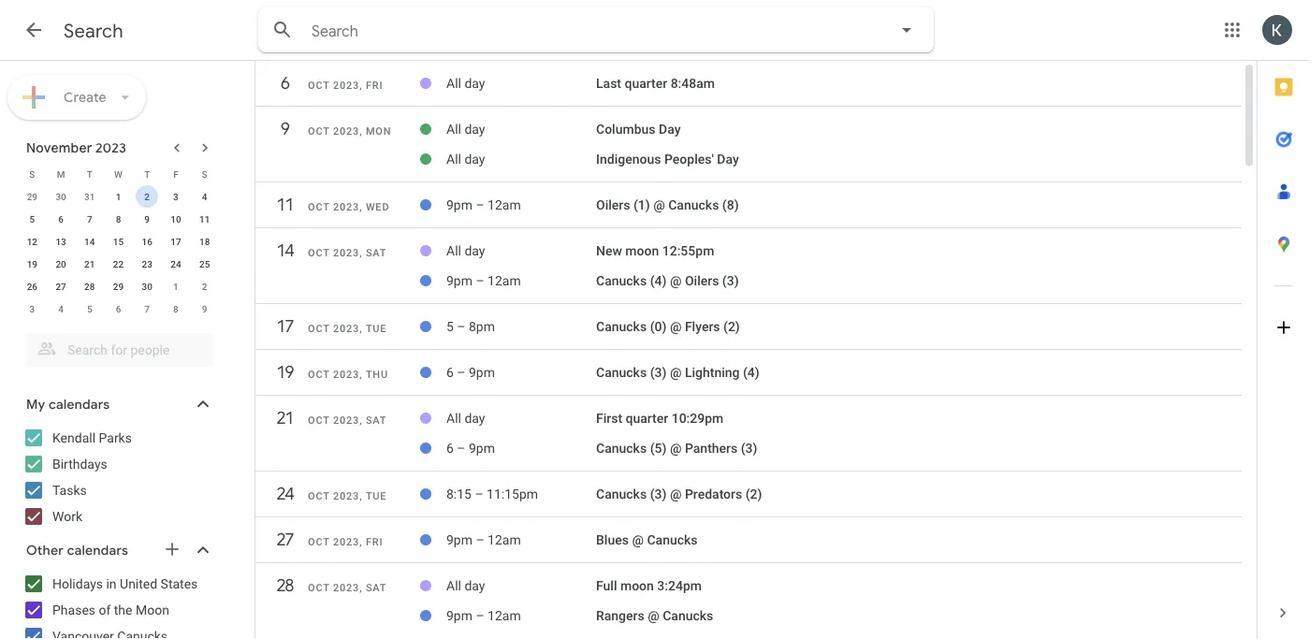 Task type: locate. For each thing, give the bounding box(es) containing it.
8 oct from the top
[[308, 491, 330, 502]]

17 for the 17 element
[[171, 236, 181, 247]]

1 horizontal spatial 7
[[145, 303, 150, 315]]

all inside 21 row
[[447, 411, 462, 426]]

(2) right flyers
[[724, 319, 740, 335]]

day inside 21 row
[[465, 411, 485, 426]]

@ inside the 17 row
[[670, 319, 682, 335]]

1 horizontal spatial 2
[[202, 281, 207, 292]]

oct 2023 , fri inside 27 row
[[308, 537, 383, 548]]

2023 left 'mon'
[[333, 125, 360, 137]]

oct 2023 , fri
[[308, 80, 383, 91], [308, 537, 383, 548]]

6 up 8:15
[[447, 441, 454, 456]]

row containing 29
[[18, 185, 219, 208]]

1 oct 2023 , tue from the top
[[308, 323, 387, 335]]

my
[[26, 396, 45, 413]]

kendall parks
[[52, 430, 132, 446]]

12:55pm
[[663, 243, 715, 259]]

30
[[56, 191, 66, 202], [142, 281, 153, 292]]

9pm – 12am cell for blues @ canucks
[[447, 525, 596, 555]]

phases
[[52, 603, 96, 618]]

2023 inside 6 row
[[333, 80, 360, 91]]

(4) right the lightning
[[743, 365, 760, 380]]

1 vertical spatial 24
[[276, 484, 293, 505]]

@ inside the 24 row
[[670, 487, 682, 502]]

19 inside 'element'
[[27, 258, 37, 270]]

day inside 6 row
[[465, 76, 485, 91]]

18
[[199, 236, 210, 247]]

3 , from the top
[[360, 201, 363, 213]]

all for 28
[[447, 578, 462, 594]]

6 inside 21 row group
[[447, 441, 454, 456]]

28 inside "row group"
[[84, 281, 95, 292]]

0 vertical spatial moon
[[626, 243, 659, 259]]

1 horizontal spatial 28
[[276, 575, 293, 596]]

(3) right panthers
[[741, 441, 758, 456]]

17 link
[[269, 310, 302, 344]]

0 vertical spatial 5
[[30, 213, 35, 225]]

6 – 9pm for canucks (3) @ lightning (4)
[[447, 365, 495, 380]]

all day inside 21 row
[[447, 411, 485, 426]]

oct right 24 link
[[308, 491, 330, 502]]

27 inside "row group"
[[56, 281, 66, 292]]

first quarter 10:29pm
[[596, 411, 724, 426]]

calendars for other calendars
[[67, 542, 128, 559]]

oct 2023 , fri right 27 link
[[308, 537, 383, 548]]

1 horizontal spatial 21
[[276, 408, 293, 429]]

4 , from the top
[[360, 247, 363, 259]]

0 vertical spatial 21
[[84, 258, 95, 270]]

canucks inside 27 row
[[647, 533, 698, 548]]

1 12am from the top
[[488, 197, 521, 213]]

1 down w
[[116, 191, 121, 202]]

6 row from the top
[[18, 275, 219, 298]]

oct 2023 , sat right 28 link
[[308, 582, 387, 594]]

30 down m
[[56, 191, 66, 202]]

2023 for 14
[[333, 247, 360, 259]]

oct 2023 , tue right 24 link
[[308, 491, 387, 502]]

all day for 28
[[447, 578, 485, 594]]

16
[[142, 236, 153, 247]]

2023 down oct 2023 , thu
[[333, 415, 360, 427]]

10 , from the top
[[360, 582, 363, 594]]

2023 down oct 2023 , wed
[[333, 247, 360, 259]]

3 9pm – 12am from the top
[[447, 533, 521, 548]]

0 horizontal spatial (4)
[[650, 273, 667, 289]]

6 – 9pm up 8:15
[[447, 441, 495, 456]]

(2) inside the 24 row
[[746, 487, 763, 502]]

oct inside the 24 row
[[308, 491, 330, 502]]

all day cell inside 14 row
[[447, 236, 596, 266]]

0 vertical spatial oilers
[[596, 197, 631, 213]]

5 all day from the top
[[447, 411, 485, 426]]

3
[[173, 191, 179, 202], [30, 303, 35, 315]]

7
[[87, 213, 92, 225], [145, 303, 150, 315]]

28 inside row
[[276, 575, 293, 596]]

oct 2023 , sat for 28
[[308, 582, 387, 594]]

day inside 9 row
[[465, 121, 485, 137]]

21 row group
[[256, 402, 1243, 472]]

0 vertical spatial 8
[[116, 213, 121, 225]]

9 down december 2 element
[[202, 303, 207, 315]]

0 vertical spatial 17
[[171, 236, 181, 247]]

2 all from the top
[[447, 121, 462, 137]]

2 horizontal spatial 5
[[447, 319, 454, 335]]

8 down december 1 element in the top of the page
[[173, 303, 179, 315]]

6
[[281, 73, 289, 94], [58, 213, 64, 225], [116, 303, 121, 315], [447, 365, 454, 380], [447, 441, 454, 456]]

oct for 27
[[308, 537, 330, 548]]

0 vertical spatial 28
[[84, 281, 95, 292]]

0 horizontal spatial oilers
[[596, 197, 631, 213]]

, down oct 2023 , thu
[[360, 415, 363, 427]]

9pm for oilers
[[447, 197, 473, 213]]

oct right 11 link
[[308, 201, 330, 213]]

(3) down (0)
[[650, 365, 667, 380]]

1 vertical spatial day
[[718, 151, 739, 167]]

0 vertical spatial 6 – 9pm cell
[[447, 358, 596, 388]]

0 vertical spatial oct 2023 , fri
[[308, 80, 383, 91]]

0 horizontal spatial 11
[[199, 213, 210, 225]]

5 inside "cell"
[[447, 319, 454, 335]]

0 horizontal spatial 17
[[171, 236, 181, 247]]

oilers (1) @ canucks (8) button
[[596, 197, 739, 213]]

add other calendars image
[[163, 540, 182, 559]]

6 all day from the top
[[447, 578, 485, 594]]

17 row
[[256, 310, 1243, 353]]

oct 2023 , wed
[[308, 201, 390, 213]]

1 vertical spatial 30
[[142, 281, 153, 292]]

all day cell inside 21 row
[[447, 404, 596, 434]]

1 horizontal spatial 29
[[113, 281, 124, 292]]

1 6 – 9pm from the top
[[447, 365, 495, 380]]

10 oct from the top
[[308, 582, 330, 594]]

2 oct from the top
[[308, 125, 330, 137]]

day
[[465, 76, 485, 91], [465, 121, 485, 137], [465, 151, 485, 167], [465, 243, 485, 259], [465, 411, 485, 426], [465, 578, 485, 594]]

2 t from the left
[[144, 169, 150, 180]]

oct inside 19 row
[[308, 369, 330, 381]]

, inside the 17 row
[[360, 323, 363, 335]]

2 all day cell from the top
[[447, 114, 596, 144]]

1 horizontal spatial (2)
[[746, 487, 763, 502]]

sat
[[366, 247, 387, 259], [366, 415, 387, 427], [366, 582, 387, 594]]

17 down 10 at the top left of page
[[171, 236, 181, 247]]

2023 left thu
[[333, 369, 360, 381]]

all day cell inside 28 row
[[447, 571, 596, 601]]

0 horizontal spatial 1
[[116, 191, 121, 202]]

2 day from the top
[[465, 121, 485, 137]]

11
[[276, 194, 293, 215], [199, 213, 210, 225]]

5 all day cell from the top
[[447, 404, 596, 434]]

oct right 21 link
[[308, 415, 330, 427]]

, right 27 link
[[360, 537, 363, 548]]

9pm – 12am for blues @ canucks
[[447, 533, 521, 548]]

6 – 9pm cell
[[447, 358, 596, 388], [447, 434, 596, 464]]

quarter right last
[[625, 76, 668, 91]]

full moon 3:24pm
[[596, 578, 702, 594]]

all day
[[447, 76, 485, 91], [447, 121, 485, 137], [447, 151, 485, 167], [447, 243, 485, 259], [447, 411, 485, 426], [447, 578, 485, 594]]

1 oct 2023 , fri from the top
[[308, 80, 383, 91]]

quarter inside 6 row
[[625, 76, 668, 91]]

, inside 14 row
[[360, 247, 363, 259]]

9pm – 12am inside 11 row
[[447, 197, 521, 213]]

0 horizontal spatial 19
[[27, 258, 37, 270]]

1 horizontal spatial 9
[[202, 303, 207, 315]]

, inside 19 row
[[360, 369, 363, 381]]

2 row from the top
[[18, 185, 219, 208]]

14 down 11 link
[[276, 240, 293, 261]]

3 down 26 element
[[30, 303, 35, 315]]

all inside 6 row
[[447, 76, 462, 91]]

– inside 14 row group
[[476, 273, 485, 289]]

, left 'mon'
[[360, 125, 363, 137]]

24 row
[[256, 478, 1243, 521]]

all day inside 28 row
[[447, 578, 485, 594]]

0 horizontal spatial 30
[[56, 191, 66, 202]]

oct 2023 , fri up oct 2023 , mon
[[308, 80, 383, 91]]

, down oct 2023 , wed
[[360, 247, 363, 259]]

day inside 14 row
[[465, 243, 485, 259]]

@ right the (5) at the bottom of page
[[670, 441, 682, 456]]

3 down "f"
[[173, 191, 179, 202]]

all day for 6
[[447, 76, 485, 91]]

row containing s
[[18, 163, 219, 185]]

december 8 element
[[165, 298, 187, 320]]

@ left predators
[[670, 487, 682, 502]]

1 horizontal spatial 5
[[87, 303, 92, 315]]

21 row
[[256, 402, 1243, 445]]

2 6 – 9pm from the top
[[447, 441, 495, 456]]

@ inside 14 row group
[[670, 273, 682, 289]]

canucks down canucks (3) @ predators (2)
[[647, 533, 698, 548]]

9 up 16 element
[[145, 213, 150, 225]]

other calendars button
[[4, 536, 232, 566]]

0 horizontal spatial (2)
[[724, 319, 740, 335]]

all day cell inside 6 row
[[447, 68, 596, 98]]

1 vertical spatial 4
[[58, 303, 64, 315]]

columbus
[[596, 121, 656, 137]]

@ right 'blues'
[[632, 533, 644, 548]]

december 5 element
[[78, 298, 101, 320]]

last quarter 8:48am button
[[596, 76, 715, 91]]

oct for 21
[[308, 415, 330, 427]]

17 for 17 link
[[276, 316, 293, 337]]

2 oct 2023 , sat from the top
[[308, 415, 387, 427]]

23 element
[[136, 253, 158, 275]]

5
[[30, 213, 35, 225], [87, 303, 92, 315], [447, 319, 454, 335]]

14 for the '14' link
[[276, 240, 293, 261]]

12am for oilers (1) @ canucks (8)
[[488, 197, 521, 213]]

tab list
[[1258, 61, 1310, 587]]

2 fri from the top
[[366, 537, 383, 548]]

new moon 12:55pm
[[596, 243, 715, 259]]

oct right 27 link
[[308, 537, 330, 548]]

indigenous peoples' day button
[[596, 151, 739, 167]]

28 down 27 link
[[276, 575, 293, 596]]

2023 for 27
[[333, 537, 360, 548]]

– inside 27 row
[[476, 533, 485, 548]]

my calendars button
[[4, 390, 232, 419]]

, for 27
[[360, 537, 363, 548]]

day for 28
[[465, 578, 485, 594]]

1 vertical spatial oct 2023 , tue
[[308, 491, 387, 502]]

1 vertical spatial quarter
[[626, 411, 669, 426]]

0 vertical spatial fri
[[366, 80, 383, 91]]

3 9pm – 12am cell from the top
[[447, 525, 596, 555]]

3 oct from the top
[[308, 201, 330, 213]]

oct 2023 , sat down oct 2023 , thu
[[308, 415, 387, 427]]

4 9pm – 12am from the top
[[447, 608, 521, 624]]

9pm – 12am for rangers @ canucks
[[447, 608, 521, 624]]

6 – 9pm down 5 – 8pm
[[447, 365, 495, 380]]

6 – 9pm cell down 5 – 8pm "cell"
[[447, 358, 596, 388]]

oct inside 21 row
[[308, 415, 330, 427]]

12am for rangers @ canucks
[[488, 608, 521, 624]]

0 horizontal spatial s
[[29, 169, 35, 180]]

oct 2023 , tue
[[308, 323, 387, 335], [308, 491, 387, 502]]

fri up 'mon'
[[366, 80, 383, 91]]

day for 6
[[465, 76, 485, 91]]

27 down 20
[[56, 281, 66, 292]]

3 all day from the top
[[447, 151, 485, 167]]

14 inside "row group"
[[84, 236, 95, 247]]

2 oct 2023 , tue from the top
[[308, 491, 387, 502]]

1 vertical spatial 7
[[145, 303, 150, 315]]

oct
[[308, 80, 330, 91], [308, 125, 330, 137], [308, 201, 330, 213], [308, 247, 330, 259], [308, 323, 330, 335], [308, 369, 330, 381], [308, 415, 330, 427], [308, 491, 330, 502], [308, 537, 330, 548], [308, 582, 330, 594]]

december 9 element
[[193, 298, 216, 320]]

calendars
[[49, 396, 110, 413], [67, 542, 128, 559]]

9pm – 12am for oilers (1) @ canucks (8)
[[447, 197, 521, 213]]

20
[[56, 258, 66, 270]]

2 sat from the top
[[366, 415, 387, 427]]

6 row
[[256, 66, 1243, 110]]

4 all day from the top
[[447, 243, 485, 259]]

0 vertical spatial oct 2023 , sat
[[308, 247, 387, 259]]

canucks (4) @ oilers (3) button
[[596, 273, 739, 289]]

december 4 element
[[50, 298, 72, 320]]

28 row
[[256, 569, 1243, 612]]

november 2023 grid
[[18, 163, 219, 320]]

(3)
[[723, 273, 739, 289], [650, 365, 667, 380], [741, 441, 758, 456], [650, 487, 667, 502]]

1 vertical spatial (2)
[[746, 487, 763, 502]]

blues @ canucks
[[596, 533, 698, 548]]

1 horizontal spatial (4)
[[743, 365, 760, 380]]

23
[[142, 258, 153, 270]]

row
[[18, 163, 219, 185], [18, 185, 219, 208], [18, 208, 219, 230], [18, 230, 219, 253], [18, 253, 219, 275], [18, 275, 219, 298], [18, 298, 219, 320]]

sat for 21
[[366, 415, 387, 427]]

oct for 11
[[308, 201, 330, 213]]

9pm inside 27 row
[[447, 533, 473, 548]]

1 sat from the top
[[366, 247, 387, 259]]

24 for 24 element
[[171, 258, 181, 270]]

my calendars list
[[4, 423, 232, 532]]

december 7 element
[[136, 298, 158, 320]]

day
[[659, 121, 681, 137], [718, 151, 739, 167]]

9 oct from the top
[[308, 537, 330, 548]]

24 for 24 link
[[276, 484, 293, 505]]

6 , from the top
[[360, 369, 363, 381]]

21
[[84, 258, 95, 270], [276, 408, 293, 429]]

oct right 9 link
[[308, 125, 330, 137]]

fri for 6
[[366, 80, 383, 91]]

(4) down new moon 12:55pm button
[[650, 273, 667, 289]]

2
[[145, 191, 150, 202], [202, 281, 207, 292]]

14
[[84, 236, 95, 247], [276, 240, 293, 261]]

1 all day from the top
[[447, 76, 485, 91]]

0 vertical spatial 9
[[281, 118, 289, 140]]

holidays in united states
[[52, 576, 198, 592]]

canucks
[[669, 197, 719, 213], [596, 273, 647, 289], [596, 319, 647, 335], [596, 365, 647, 380], [596, 441, 647, 456], [596, 487, 647, 502], [647, 533, 698, 548], [663, 608, 714, 624]]

2023 for 28
[[333, 582, 360, 594]]

oct 2023 , thu
[[308, 369, 389, 381]]

oilers inside 14 row group
[[685, 273, 719, 289]]

2 tue from the top
[[366, 491, 387, 502]]

tue inside the 17 row
[[366, 323, 387, 335]]

1 horizontal spatial 27
[[276, 530, 293, 551]]

0 vertical spatial calendars
[[49, 396, 110, 413]]

11 for 11 link
[[276, 194, 293, 215]]

2 9pm – 12am cell from the top
[[447, 266, 596, 296]]

9pm – 12am cell
[[447, 190, 596, 220], [447, 266, 596, 296], [447, 525, 596, 555], [447, 601, 596, 631]]

9pm – 12am inside 14 row group
[[447, 273, 521, 289]]

2023 for 11
[[333, 201, 360, 213]]

0 vertical spatial 30
[[56, 191, 66, 202]]

7 row from the top
[[18, 298, 219, 320]]

1 6 – 9pm cell from the top
[[447, 358, 596, 388]]

, left thu
[[360, 369, 363, 381]]

search heading
[[64, 19, 123, 43]]

2 , from the top
[[360, 125, 363, 137]]

21 inside "row group"
[[84, 258, 95, 270]]

oct 2023 , sat inside 28 row
[[308, 582, 387, 594]]

1 horizontal spatial 30
[[142, 281, 153, 292]]

9 row group
[[256, 112, 1243, 183]]

all inside 9 row
[[447, 121, 462, 137]]

5 oct from the top
[[308, 323, 330, 335]]

all day cell for 14
[[447, 236, 596, 266]]

1 vertical spatial 1
[[173, 281, 179, 292]]

canucks down 3:24pm
[[663, 608, 714, 624]]

None search field
[[0, 326, 232, 367]]

1 oct from the top
[[308, 80, 330, 91]]

sat inside 21 row
[[366, 415, 387, 427]]

of
[[99, 603, 111, 618]]

sat down wed
[[366, 247, 387, 259]]

0 horizontal spatial 28
[[84, 281, 95, 292]]

9 down 6 link
[[281, 118, 289, 140]]

oct inside 11 row
[[308, 201, 330, 213]]

6 all day cell from the top
[[447, 571, 596, 601]]

– for canucks (4) @ oilers (3)
[[476, 273, 485, 289]]

tue for 24
[[366, 491, 387, 502]]

– inside the 24 row
[[475, 487, 484, 502]]

1 vertical spatial 9
[[145, 213, 150, 225]]

1 day from the top
[[465, 76, 485, 91]]

5 day from the top
[[465, 411, 485, 426]]

19
[[27, 258, 37, 270], [276, 362, 293, 383]]

8 , from the top
[[360, 491, 363, 502]]

6 inside 19 row
[[447, 365, 454, 380]]

mon
[[366, 125, 392, 137]]

row containing 5
[[18, 208, 219, 230]]

4 down 27 element
[[58, 303, 64, 315]]

– for canucks (3) @ lightning (4)
[[457, 365, 466, 380]]

0 vertical spatial 19
[[27, 258, 37, 270]]

9 , from the top
[[360, 537, 363, 548]]

moon inside 14 row
[[626, 243, 659, 259]]

1 horizontal spatial 11
[[276, 194, 293, 215]]

oct 2023 , sat down oct 2023 , wed
[[308, 247, 387, 259]]

oct right 19 link
[[308, 369, 330, 381]]

1 vertical spatial 21
[[276, 408, 293, 429]]

canucks (4) @ oilers (3)
[[596, 273, 739, 289]]

oct for 19
[[308, 369, 330, 381]]

0 vertical spatial day
[[659, 121, 681, 137]]

2 all day from the top
[[447, 121, 485, 137]]

wed
[[366, 201, 390, 213]]

3 oct 2023 , sat from the top
[[308, 582, 387, 594]]

2023 inside 27 row
[[333, 537, 360, 548]]

1 , from the top
[[360, 80, 363, 91]]

fri
[[366, 80, 383, 91], [366, 537, 383, 548]]

(3) up the 17 row
[[723, 273, 739, 289]]

5 up 12 element
[[30, 213, 35, 225]]

9pm – 12am cell inside 28 'row group'
[[447, 601, 596, 631]]

oct inside 14 row
[[308, 247, 330, 259]]

5 row from the top
[[18, 253, 219, 275]]

t
[[87, 169, 93, 180], [144, 169, 150, 180]]

@ left the lightning
[[670, 365, 682, 380]]

– for blues @ canucks
[[476, 533, 485, 548]]

, inside 9 row
[[360, 125, 363, 137]]

1 fri from the top
[[366, 80, 383, 91]]

canucks up first
[[596, 365, 647, 380]]

2023 inside 14 row
[[333, 247, 360, 259]]

28 down 21 element
[[84, 281, 95, 292]]

1
[[116, 191, 121, 202], [173, 281, 179, 292]]

0 horizontal spatial 2
[[145, 191, 150, 202]]

8 up 15 element
[[116, 213, 121, 225]]

9pm inside 21 row group
[[469, 441, 495, 456]]

1 vertical spatial oct 2023 , fri
[[308, 537, 383, 548]]

1 horizontal spatial oilers
[[685, 273, 719, 289]]

1 vertical spatial fri
[[366, 537, 383, 548]]

@ down full moon 3:24pm button
[[648, 608, 660, 624]]

5 – 8pm cell
[[447, 312, 596, 342]]

21 link
[[269, 402, 302, 435]]

22
[[113, 258, 124, 270]]

2023 for 24
[[333, 491, 360, 502]]

29 for 29 element
[[113, 281, 124, 292]]

17 up 19 link
[[276, 316, 293, 337]]

moon right full
[[621, 578, 654, 594]]

1 vertical spatial 17
[[276, 316, 293, 337]]

0 vertical spatial quarter
[[625, 76, 668, 91]]

6 down 5 – 8pm
[[447, 365, 454, 380]]

2023 inside 28 row
[[333, 582, 360, 594]]

14 element
[[78, 230, 101, 253]]

oct 2023 , sat inside 14 row
[[308, 247, 387, 259]]

canucks inside 28 'row group'
[[663, 608, 714, 624]]

0 vertical spatial tue
[[366, 323, 387, 335]]

canucks (0) @ flyers (2) button
[[596, 319, 740, 335]]

@ down 12:55pm
[[670, 273, 682, 289]]

1 all from the top
[[447, 76, 462, 91]]

9pm inside 11 row
[[447, 197, 473, 213]]

0 horizontal spatial 4
[[58, 303, 64, 315]]

0 vertical spatial 29
[[27, 191, 37, 202]]

17 inside row
[[276, 316, 293, 337]]

7 down 30 element
[[145, 303, 150, 315]]

row group
[[18, 185, 219, 320]]

– for oilers (1) @ canucks (8)
[[476, 197, 485, 213]]

29 left october 30 element
[[27, 191, 37, 202]]

1 vertical spatial moon
[[621, 578, 654, 594]]

fri right 27 link
[[366, 537, 383, 548]]

t up 2 cell
[[144, 169, 150, 180]]

12am inside 27 row
[[488, 533, 521, 548]]

9pm inside 28 'row group'
[[447, 608, 473, 624]]

– inside 21 row group
[[457, 441, 466, 456]]

26 element
[[21, 275, 43, 298]]

, for 21
[[360, 415, 363, 427]]

11 inside "row group"
[[199, 213, 210, 225]]

None search field
[[258, 7, 935, 52]]

all for 6
[[447, 76, 462, 91]]

6 – 9pm cell for canucks (5) @ panthers (3)
[[447, 434, 596, 464]]

0 horizontal spatial 24
[[171, 258, 181, 270]]

8:15 – 11:15pm
[[447, 487, 538, 502]]

1 vertical spatial 6 – 9pm
[[447, 441, 495, 456]]

@ right (0)
[[670, 319, 682, 335]]

, for 14
[[360, 247, 363, 259]]

1 horizontal spatial 3
[[173, 191, 179, 202]]

tue inside the 24 row
[[366, 491, 387, 502]]

4 oct from the top
[[308, 247, 330, 259]]

other calendars list
[[4, 569, 232, 640]]

, right 24 link
[[360, 491, 363, 502]]

2 vertical spatial sat
[[366, 582, 387, 594]]

oct inside the 17 row
[[308, 323, 330, 335]]

sat inside 28 row
[[366, 582, 387, 594]]

14 inside row
[[276, 240, 293, 261]]

21 for 21 link
[[276, 408, 293, 429]]

1 vertical spatial 19
[[276, 362, 293, 383]]

5 , from the top
[[360, 323, 363, 335]]

grid
[[256, 61, 1243, 640]]

1 vertical spatial sat
[[366, 415, 387, 427]]

25 element
[[193, 253, 216, 275]]

1 vertical spatial 28
[[276, 575, 293, 596]]

, for 28
[[360, 582, 363, 594]]

tue up thu
[[366, 323, 387, 335]]

17
[[171, 236, 181, 247], [276, 316, 293, 337]]

1 9pm – 12am cell from the top
[[447, 190, 596, 220]]

1 vertical spatial 27
[[276, 530, 293, 551]]

2023 for 9
[[333, 125, 360, 137]]

calendars up kendall
[[49, 396, 110, 413]]

(2)
[[724, 319, 740, 335], [746, 487, 763, 502]]

19 up 26
[[27, 258, 37, 270]]

(2) for 17
[[724, 319, 740, 335]]

2023 for 17
[[333, 323, 360, 335]]

(0)
[[650, 319, 667, 335]]

oct 2023 , fri for 6
[[308, 80, 383, 91]]

, inside 11 row
[[360, 201, 363, 213]]

21 for 21 element
[[84, 258, 95, 270]]

9pm – 12am cell for oilers (1) @ canucks (8)
[[447, 190, 596, 220]]

(4)
[[650, 273, 667, 289], [743, 365, 760, 380]]

0 horizontal spatial 27
[[56, 281, 66, 292]]

– inside 28 'row group'
[[476, 608, 485, 624]]

, up oct 2023 , mon
[[360, 80, 363, 91]]

all
[[447, 76, 462, 91], [447, 121, 462, 137], [447, 151, 462, 167], [447, 243, 462, 259], [447, 411, 462, 426], [447, 578, 462, 594]]

0 horizontal spatial 29
[[27, 191, 37, 202]]

1 all day cell from the top
[[447, 68, 596, 98]]

1 horizontal spatial 19
[[276, 362, 293, 383]]

sat for 14
[[366, 247, 387, 259]]

2 vertical spatial 5
[[447, 319, 454, 335]]

0 vertical spatial 27
[[56, 281, 66, 292]]

1 vertical spatial 5
[[87, 303, 92, 315]]

2023 for 6
[[333, 80, 360, 91]]

0 horizontal spatial 7
[[87, 213, 92, 225]]

0 horizontal spatial 21
[[84, 258, 95, 270]]

sat inside 14 row
[[366, 247, 387, 259]]

, up oct 2023 , thu
[[360, 323, 363, 335]]

9pm – 12am cell for rangers @ canucks
[[447, 601, 596, 631]]

2 vertical spatial 9
[[202, 303, 207, 315]]

tue left 8:15
[[366, 491, 387, 502]]

day inside 28 row
[[465, 578, 485, 594]]

24 down the 17 element
[[171, 258, 181, 270]]

oilers left the (1) on the top left of the page
[[596, 197, 631, 213]]

4 all day cell from the top
[[447, 236, 596, 266]]

30 element
[[136, 275, 158, 298]]

2 6 – 9pm cell from the top
[[447, 434, 596, 464]]

Search for people text field
[[37, 333, 202, 367]]

november
[[26, 140, 92, 156]]

4 9pm – 12am cell from the top
[[447, 601, 596, 631]]

oct inside 6 row
[[308, 80, 330, 91]]

3 sat from the top
[[366, 582, 387, 594]]

@ for oilers
[[670, 273, 682, 289]]

moon
[[626, 243, 659, 259], [621, 578, 654, 594]]

0 vertical spatial sat
[[366, 247, 387, 259]]

2023 inside 9 row
[[333, 125, 360, 137]]

s right "f"
[[202, 169, 208, 180]]

11 up the '14' link
[[276, 194, 293, 215]]

30 for 30 element
[[142, 281, 153, 292]]

row containing 26
[[18, 275, 219, 298]]

2 vertical spatial oct 2023 , sat
[[308, 582, 387, 594]]

canucks inside 21 row group
[[596, 441, 647, 456]]

1 9pm – 12am from the top
[[447, 197, 521, 213]]

6 oct from the top
[[308, 369, 330, 381]]

oct right 6 link
[[308, 80, 330, 91]]

, for 6
[[360, 80, 363, 91]]

24 up 27 link
[[276, 484, 293, 505]]

oct right 17 link
[[308, 323, 330, 335]]

, left wed
[[360, 201, 363, 213]]

7 oct from the top
[[308, 415, 330, 427]]

1 down 24 element
[[173, 281, 179, 292]]

1 vertical spatial oct 2023 , sat
[[308, 415, 387, 427]]

5 down '28' element
[[87, 303, 92, 315]]

3 all day cell from the top
[[447, 144, 596, 174]]

5 inside 'element'
[[87, 303, 92, 315]]

all day inside 14 row
[[447, 243, 485, 259]]

1 oct 2023 , sat from the top
[[308, 247, 387, 259]]

@ inside 11 row
[[654, 197, 666, 213]]

rangers
[[596, 608, 645, 624]]

(4) inside 19 row
[[743, 365, 760, 380]]

3 row from the top
[[18, 208, 219, 230]]

9pm – 12am
[[447, 197, 521, 213], [447, 273, 521, 289], [447, 533, 521, 548], [447, 608, 521, 624]]

9pm inside 14 row group
[[447, 273, 473, 289]]

27 for 27 element
[[56, 281, 66, 292]]

0 horizontal spatial 14
[[84, 236, 95, 247]]

– inside "cell"
[[457, 319, 466, 335]]

29 inside 29 element
[[113, 281, 124, 292]]

oct inside 9 row
[[308, 125, 330, 137]]

2023
[[333, 80, 360, 91], [333, 125, 360, 137], [96, 140, 126, 156], [333, 201, 360, 213], [333, 247, 360, 259], [333, 323, 360, 335], [333, 369, 360, 381], [333, 415, 360, 427], [333, 491, 360, 502], [333, 537, 360, 548], [333, 582, 360, 594]]

1 vertical spatial 6 – 9pm cell
[[447, 434, 596, 464]]

1 horizontal spatial 14
[[276, 240, 293, 261]]

1 horizontal spatial 24
[[276, 484, 293, 505]]

1 horizontal spatial s
[[202, 169, 208, 180]]

1 row from the top
[[18, 163, 219, 185]]

all day inside 9 row
[[447, 121, 485, 137]]

oilers down 12:55pm
[[685, 273, 719, 289]]

moon for 14
[[626, 243, 659, 259]]

all day cell inside 9 row
[[447, 114, 596, 144]]

2 12am from the top
[[488, 273, 521, 289]]

1 vertical spatial 2
[[202, 281, 207, 292]]

oct 2023 , tue inside the 17 row
[[308, 323, 387, 335]]

0 vertical spatial (4)
[[650, 273, 667, 289]]

0 vertical spatial oct 2023 , tue
[[308, 323, 387, 335]]

1 tue from the top
[[366, 323, 387, 335]]

12am for canucks (4) @ oilers (3)
[[488, 273, 521, 289]]

6 – 9pm inside 19 row
[[447, 365, 495, 380]]

0 vertical spatial (2)
[[724, 319, 740, 335]]

2023 up oct 2023 , mon
[[333, 80, 360, 91]]

13
[[56, 236, 66, 247]]

@ inside 28 'row group'
[[648, 608, 660, 624]]

(3) down the (5) at the bottom of page
[[650, 487, 667, 502]]

6 all from the top
[[447, 578, 462, 594]]

4 row from the top
[[18, 230, 219, 253]]

14 up 21 element
[[84, 236, 95, 247]]

2 9pm – 12am from the top
[[447, 273, 521, 289]]

1 vertical spatial tue
[[366, 491, 387, 502]]

sat right 28 link
[[366, 582, 387, 594]]

row containing 3
[[18, 298, 219, 320]]

7 , from the top
[[360, 415, 363, 427]]

12am inside 11 row
[[488, 197, 521, 213]]

8
[[116, 213, 121, 225], [173, 303, 179, 315]]

9pm – 12am cell inside 11 row
[[447, 190, 596, 220]]

12am
[[488, 197, 521, 213], [488, 273, 521, 289], [488, 533, 521, 548], [488, 608, 521, 624]]

canucks up 'blues'
[[596, 487, 647, 502]]

calendars up the 'in'
[[67, 542, 128, 559]]

17 element
[[165, 230, 187, 253]]

29 inside the october 29 element
[[27, 191, 37, 202]]

1 horizontal spatial t
[[144, 169, 150, 180]]

search options image
[[889, 11, 926, 49]]

1 vertical spatial oilers
[[685, 273, 719, 289]]

0 vertical spatial 4
[[202, 191, 207, 202]]

5 left 8pm
[[447, 319, 454, 335]]

all day cell
[[447, 68, 596, 98], [447, 114, 596, 144], [447, 144, 596, 174], [447, 236, 596, 266], [447, 404, 596, 434], [447, 571, 596, 601]]

,
[[360, 80, 363, 91], [360, 125, 363, 137], [360, 201, 363, 213], [360, 247, 363, 259], [360, 323, 363, 335], [360, 369, 363, 381], [360, 415, 363, 427], [360, 491, 363, 502], [360, 537, 363, 548], [360, 582, 363, 594]]

6 day from the top
[[465, 578, 485, 594]]

11 up 18 at the top left of page
[[199, 213, 210, 225]]

6 down 29 element
[[116, 303, 121, 315]]

3 12am from the top
[[488, 533, 521, 548]]

7 down october 31 element
[[87, 213, 92, 225]]

canucks (5) @ panthers (3) button
[[596, 441, 758, 456]]

2023 for 21
[[333, 415, 360, 427]]

1 horizontal spatial 17
[[276, 316, 293, 337]]

4 day from the top
[[465, 243, 485, 259]]

parks
[[99, 430, 132, 446]]

4 12am from the top
[[488, 608, 521, 624]]

2 oct 2023 , fri from the top
[[308, 537, 383, 548]]

@ for canucks
[[654, 197, 666, 213]]

24
[[171, 258, 181, 270], [276, 484, 293, 505]]

tue for 17
[[366, 323, 387, 335]]

29 down 22
[[113, 281, 124, 292]]

11 inside row
[[276, 194, 293, 215]]

2023 up oct 2023 , thu
[[333, 323, 360, 335]]

5 all from the top
[[447, 411, 462, 426]]

4 all from the top
[[447, 243, 462, 259]]

canucks down new
[[596, 273, 647, 289]]



Task type: vqa. For each thing, say whether or not it's contained in the screenshot.
THE CANUCKS within BLUES @ CANUCKS 9PM – 12AM
no



Task type: describe. For each thing, give the bounding box(es) containing it.
work
[[52, 509, 82, 524]]

new
[[596, 243, 623, 259]]

holidays
[[52, 576, 103, 592]]

search image
[[264, 11, 302, 49]]

indigenous peoples' day
[[596, 151, 739, 167]]

27 element
[[50, 275, 72, 298]]

1 horizontal spatial 8
[[173, 303, 179, 315]]

2023 for 19
[[333, 369, 360, 381]]

day for 21
[[465, 411, 485, 426]]

11 element
[[193, 208, 216, 230]]

Search text field
[[312, 22, 844, 40]]

oilers inside 11 row
[[596, 197, 631, 213]]

first
[[596, 411, 623, 426]]

14 row
[[256, 234, 1243, 277]]

19 link
[[269, 356, 302, 390]]

december 2 element
[[193, 275, 216, 298]]

29 for the october 29 element
[[27, 191, 37, 202]]

all day cell for 9
[[447, 114, 596, 144]]

26
[[27, 281, 37, 292]]

december 1 element
[[165, 275, 187, 298]]

6 – 9pm cell for canucks (3) @ lightning (4)
[[447, 358, 596, 388]]

canucks inside the 17 row
[[596, 319, 647, 335]]

oct for 9
[[308, 125, 330, 137]]

16 element
[[136, 230, 158, 253]]

moon
[[136, 603, 169, 618]]

phases of the moon
[[52, 603, 169, 618]]

9pm for blues
[[447, 533, 473, 548]]

states
[[161, 576, 198, 592]]

6 up 9 link
[[281, 73, 289, 94]]

9pm – 12am cell for canucks (4) @ oilers (3)
[[447, 266, 596, 296]]

11 link
[[269, 188, 302, 222]]

2 inside cell
[[145, 191, 150, 202]]

3:24pm
[[658, 578, 702, 594]]

19 row
[[256, 356, 1243, 399]]

18 element
[[193, 230, 216, 253]]

(1)
[[634, 197, 651, 213]]

w
[[114, 169, 123, 180]]

14 for 14 element
[[84, 236, 95, 247]]

14 row group
[[256, 234, 1243, 304]]

the
[[114, 603, 132, 618]]

5 for december 5 'element'
[[87, 303, 92, 315]]

30 for october 30 element
[[56, 191, 66, 202]]

21 element
[[78, 253, 101, 275]]

first quarter 10:29pm button
[[596, 411, 724, 426]]

canucks inside 14 row group
[[596, 273, 647, 289]]

, for 17
[[360, 323, 363, 335]]

8:15 – 11:15pm cell
[[447, 479, 596, 509]]

oilers (1) @ canucks (8)
[[596, 197, 739, 213]]

– for rangers @ canucks
[[476, 608, 485, 624]]

grid containing 6
[[256, 61, 1243, 640]]

kendall
[[52, 430, 96, 446]]

25
[[199, 258, 210, 270]]

9pm for canucks
[[447, 273, 473, 289]]

0 horizontal spatial 8
[[116, 213, 121, 225]]

10:29pm
[[672, 411, 724, 426]]

1 horizontal spatial 1
[[173, 281, 179, 292]]

rangers @ canucks button
[[596, 608, 714, 624]]

thu
[[366, 369, 389, 381]]

10 element
[[165, 208, 187, 230]]

7 inside "december 7" element
[[145, 303, 150, 315]]

, for 11
[[360, 201, 363, 213]]

@ for panthers
[[670, 441, 682, 456]]

27 link
[[269, 523, 302, 557]]

october 29 element
[[21, 185, 43, 208]]

6 down october 30 element
[[58, 213, 64, 225]]

3 day from the top
[[465, 151, 485, 167]]

– for canucks (0) @ flyers (2)
[[457, 319, 466, 335]]

sat for 28
[[366, 582, 387, 594]]

0 vertical spatial 1
[[116, 191, 121, 202]]

10
[[171, 213, 181, 225]]

12am for blues @ canucks
[[488, 533, 521, 548]]

(5)
[[650, 441, 667, 456]]

12
[[27, 236, 37, 247]]

quarter for 21
[[626, 411, 669, 426]]

8pm
[[469, 319, 495, 335]]

28 for '28' element
[[84, 281, 95, 292]]

all day for 9
[[447, 121, 485, 137]]

search
[[64, 19, 123, 43]]

day inside 9 row
[[659, 121, 681, 137]]

1 s from the left
[[29, 169, 35, 180]]

october 31 element
[[78, 185, 101, 208]]

last
[[596, 76, 622, 91]]

all for 14
[[447, 243, 462, 259]]

22 element
[[107, 253, 130, 275]]

birthdays
[[52, 456, 107, 472]]

3 all from the top
[[447, 151, 462, 167]]

oct 2023 , tue for 17
[[308, 323, 387, 335]]

peoples'
[[665, 151, 714, 167]]

19 element
[[21, 253, 43, 275]]

19 for 19 link
[[276, 362, 293, 383]]

tasks
[[52, 483, 87, 498]]

row containing 19
[[18, 253, 219, 275]]

october 30 element
[[50, 185, 72, 208]]

1 horizontal spatial 4
[[202, 191, 207, 202]]

27 row
[[256, 523, 1243, 567]]

@ for lightning
[[670, 365, 682, 380]]

all for 9
[[447, 121, 462, 137]]

oct 2023 , fri for 27
[[308, 537, 383, 548]]

canucks (3) @ lightning (4) button
[[596, 365, 760, 380]]

all day for 21
[[447, 411, 485, 426]]

– for canucks (5) @ panthers (3)
[[457, 441, 466, 456]]

20 element
[[50, 253, 72, 275]]

8:15
[[447, 487, 472, 502]]

9pm – 12am for canucks (4) @ oilers (3)
[[447, 273, 521, 289]]

(8)
[[723, 197, 739, 213]]

(3) inside 14 row group
[[723, 273, 739, 289]]

, for 19
[[360, 369, 363, 381]]

m
[[57, 169, 65, 180]]

19 for 19 'element'
[[27, 258, 37, 270]]

canucks (3) @ predators (2)
[[596, 487, 763, 502]]

december 3 element
[[21, 298, 43, 320]]

united
[[120, 576, 157, 592]]

new moon 12:55pm button
[[596, 243, 715, 259]]

, for 9
[[360, 125, 363, 137]]

oct for 28
[[308, 582, 330, 594]]

other
[[26, 542, 64, 559]]

1 horizontal spatial day
[[718, 151, 739, 167]]

oct for 6
[[308, 80, 330, 91]]

go back image
[[22, 19, 45, 41]]

(3) inside 21 row group
[[741, 441, 758, 456]]

calendars for my calendars
[[49, 396, 110, 413]]

panthers
[[685, 441, 738, 456]]

9 row
[[256, 112, 1243, 155]]

9 for the december 9 element
[[202, 303, 207, 315]]

@ for flyers
[[670, 319, 682, 335]]

other calendars
[[26, 542, 128, 559]]

oct 2023 , mon
[[308, 125, 392, 137]]

27 for 27 link
[[276, 530, 293, 551]]

moon for 28
[[621, 578, 654, 594]]

lightning
[[685, 365, 740, 380]]

0 horizontal spatial 9
[[145, 213, 150, 225]]

canucks inside the 24 row
[[596, 487, 647, 502]]

@ for predators
[[670, 487, 682, 502]]

14 link
[[269, 234, 302, 268]]

oct 2023 , tue for 24
[[308, 491, 387, 502]]

november 2023
[[26, 140, 126, 156]]

28 element
[[78, 275, 101, 298]]

0 horizontal spatial 3
[[30, 303, 35, 315]]

9 for 9 link
[[281, 118, 289, 140]]

15
[[113, 236, 124, 247]]

canucks (3) @ lightning (4)
[[596, 365, 760, 380]]

day for 14
[[465, 243, 485, 259]]

5 – 8pm
[[447, 319, 495, 335]]

full moon 3:24pm button
[[596, 578, 702, 594]]

8:48am
[[671, 76, 715, 91]]

canucks inside 11 row
[[669, 197, 719, 213]]

6 link
[[269, 66, 302, 100]]

last quarter 8:48am
[[596, 76, 715, 91]]

all day cell for 6
[[447, 68, 596, 98]]

(3) inside 19 row
[[650, 365, 667, 380]]

row containing 12
[[18, 230, 219, 253]]

1 t from the left
[[87, 169, 93, 180]]

28 for 28 link
[[276, 575, 293, 596]]

31
[[84, 191, 95, 202]]

11:15pm
[[487, 487, 538, 502]]

(3) inside the 24 row
[[650, 487, 667, 502]]

rangers @ canucks
[[596, 608, 714, 624]]

9pm inside 19 row
[[469, 365, 495, 380]]

my calendars
[[26, 396, 110, 413]]

15 element
[[107, 230, 130, 253]]

13 element
[[50, 230, 72, 253]]

(2) for 24
[[746, 487, 763, 502]]

, for 24
[[360, 491, 363, 502]]

columbus day
[[596, 121, 681, 137]]

2 cell
[[133, 185, 162, 208]]

row group containing 29
[[18, 185, 219, 320]]

oct 2023 , sat for 21
[[308, 415, 387, 427]]

2 s from the left
[[202, 169, 208, 180]]

6 – 9pm for canucks (5) @ panthers (3)
[[447, 441, 495, 456]]

f
[[173, 169, 179, 180]]

december 6 element
[[107, 298, 130, 320]]

all day cell for 21
[[447, 404, 596, 434]]

canucks inside 19 row
[[596, 365, 647, 380]]

full
[[596, 578, 618, 594]]

blues
[[596, 533, 629, 548]]

day for 9
[[465, 121, 485, 137]]

9pm for rangers
[[447, 608, 473, 624]]

oct for 24
[[308, 491, 330, 502]]

11 row
[[256, 188, 1243, 231]]

oct for 17
[[308, 323, 330, 335]]

12 element
[[21, 230, 43, 253]]

all for 21
[[447, 411, 462, 426]]

29 element
[[107, 275, 130, 298]]

(4) inside 14 row group
[[650, 273, 667, 289]]

in
[[106, 576, 117, 592]]

all day for 14
[[447, 243, 485, 259]]

fri for 27
[[366, 537, 383, 548]]

all day cell for 28
[[447, 571, 596, 601]]

28 link
[[269, 569, 302, 603]]

@ inside 27 row
[[632, 533, 644, 548]]

canucks (0) @ flyers (2)
[[596, 319, 740, 335]]

blues @ canucks button
[[596, 533, 698, 548]]

28 row group
[[256, 569, 1243, 640]]

canucks (5) @ panthers (3)
[[596, 441, 758, 456]]

oct 2023 , sat for 14
[[308, 247, 387, 259]]

11 for the 11 element
[[199, 213, 210, 225]]

predators
[[685, 487, 743, 502]]

2023 up w
[[96, 140, 126, 156]]

quarter for 6
[[625, 76, 668, 91]]

24 link
[[269, 478, 302, 511]]

columbus day button
[[596, 121, 681, 137]]

24 element
[[165, 253, 187, 275]]



